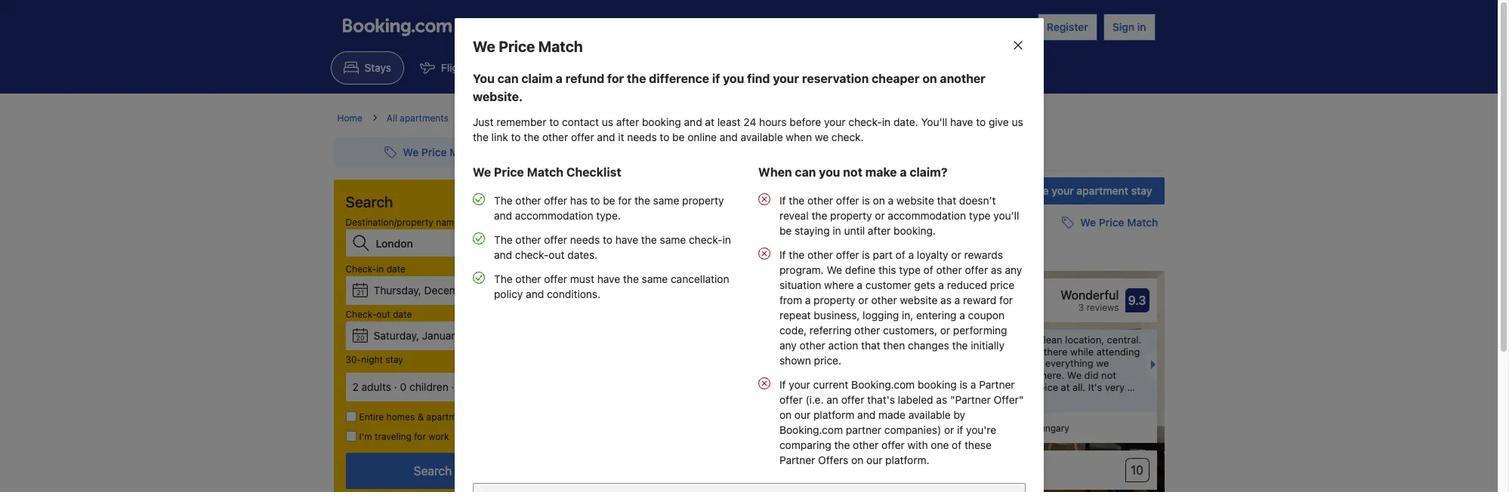 Task type: locate. For each thing, give the bounding box(es) containing it.
all apartments
[[387, 113, 449, 124]]

price down link
[[494, 165, 524, 179]]

stay
[[1132, 184, 1153, 197], [386, 354, 403, 366]]

– down st
[[639, 251, 646, 264]]

if up reveal on the top
[[779, 194, 786, 207]]

that inside the if the other offer is on a website that doesn't reveal the property or accommodation type you'll be staying in until after booking.
[[937, 194, 956, 207]]

ilona
[[997, 423, 1018, 435]]

1 horizontal spatial needs
[[627, 131, 657, 144]]

1 horizontal spatial very
[[1106, 381, 1125, 393]]

greater london link
[[566, 112, 632, 125]]

we price match checklist
[[473, 165, 621, 179]]

if inside if your current booking.com booking is a partner offer (i.e. an offer that's labeled as "partner offer" on our platform and made available by booking.com partner companies) or if you're comparing the other offer with one of these partner offers on our platform.
[[957, 424, 963, 437]]

2 accommodation from the left
[[888, 209, 966, 222]]

one
[[931, 439, 949, 452]]

2 us from the left
[[1012, 116, 1023, 128]]

1 horizontal spatial type
[[969, 209, 991, 222]]

1 horizontal spatial not
[[1102, 369, 1117, 382]]

on down make
[[873, 194, 885, 207]]

accommodation
[[515, 209, 593, 222], [888, 209, 966, 222]]

2
[[696, 180, 701, 191], [353, 381, 359, 394]]

1 vertical spatial be
[[603, 194, 615, 207]]

other down "london,"
[[807, 249, 833, 261]]

needs up apartment
[[627, 131, 657, 144]]

offer up the excellent
[[544, 234, 567, 246]]

your inside button
[[1052, 184, 1074, 197]]

stay right the apartment
[[1132, 184, 1153, 197]]

as up entering
[[941, 294, 952, 307]]

the for the other offer needs to have the same check-in and check-out dates.
[[494, 234, 512, 246]]

to inside the other offer needs to have the same check-in and check-out dates.
[[603, 234, 612, 246]]

0 vertical spatial booking.com
[[851, 379, 915, 391]]

1 vertical spatial –
[[639, 251, 646, 264]]

if inside if your current booking.com booking is a partner offer (i.e. an offer that's labeled as "partner offer" on our platform and made available by booking.com partner companies) or if you're comparing the other offer with one of these partner offers on our platform.
[[779, 379, 786, 391]]

1 horizontal spatial check-
[[689, 234, 723, 246]]

be inside "you'll have to give us the link to the other offer and it needs to be online and available when we check."
[[672, 131, 685, 144]]

the inside you can claim a refund for the difference if you find your reservation cheaper on another website.
[[627, 72, 646, 85]]

1 horizontal spatial room
[[766, 113, 791, 124]]

can down amenities
[[795, 165, 816, 179]]

it's right all.
[[1089, 381, 1103, 393]]

2 vertical spatial available
[[908, 409, 951, 422]]

london,
[[794, 234, 833, 247]]

and up the partner
[[857, 409, 876, 422]]

sign
[[1113, 20, 1135, 33]]

we up where
[[827, 264, 842, 277]]

1 vertical spatial 2
[[353, 381, 359, 394]]

and right name:
[[494, 209, 512, 222]]

you inside you can claim a refund for the difference if you find your reservation cheaper on another website.
[[723, 72, 744, 85]]

1 vertical spatial our
[[866, 454, 883, 467]]

1 horizontal spatial 2
[[696, 180, 701, 191]]

other down the partner
[[853, 439, 879, 452]]

0 horizontal spatial london
[[600, 113, 632, 124]]

sustainable
[[619, 180, 668, 191]]

other up 'logging'
[[871, 294, 897, 307]]

the up program.
[[789, 249, 805, 261]]

give
[[989, 116, 1009, 128]]

amenities link
[[749, 131, 822, 171]]

scored 9.3 element
[[1126, 289, 1150, 313]]

morden up the "dr,"
[[581, 205, 646, 226]]

1 vertical spatial search
[[414, 465, 452, 478]]

date
[[387, 264, 406, 275], [393, 309, 412, 320]]

room
[[465, 381, 490, 394]]

and inside the other offer needs to have the same check-in and check-out dates.
[[494, 249, 512, 261]]

customer
[[865, 279, 911, 292]]

is inside if your current booking.com booking is a partner offer (i.e. an offer that's labeled as "partner offer" on our platform and made available by booking.com partner companies) or if you're comparing the other offer with one of these partner offers on our platform.
[[960, 379, 968, 391]]

after
[[616, 116, 639, 128], [868, 224, 891, 237]]

1 horizontal spatial be
[[672, 131, 685, 144]]

the inside the other offer has to be for the same property and accommodation type.
[[494, 194, 512, 207]]

we down the morden room (apartment), london (uk) deals at the top
[[815, 131, 829, 144]]

partner
[[846, 424, 882, 437]]

code,
[[779, 324, 807, 337]]

on inside you can claim a refund for the difference if you find your reservation cheaper on another website.
[[923, 72, 937, 85]]

is up "partner
[[960, 379, 968, 391]]

have down location
[[597, 273, 620, 286]]

offer inside "you'll have to give us the link to the other offer and it needs to be online and available when we check."
[[571, 131, 594, 144]]

stay inside button
[[1132, 184, 1153, 197]]

0 horizontal spatial morden
[[581, 205, 646, 226]]

2 vertical spatial have
[[597, 273, 620, 286]]

10
[[1131, 464, 1144, 478]]

1 horizontal spatial &
[[702, 144, 709, 157]]

0 horizontal spatial after
[[616, 116, 639, 128]]

0 vertical spatial can
[[497, 72, 518, 85]]

type down doesn't
[[969, 209, 991, 222]]

needs inside the other offer needs to have the same check-in and check-out dates.
[[570, 234, 600, 246]]

available inside if your current booking.com booking is a partner offer (i.e. an offer that's labeled as "partner offer" on our platform and made available by booking.com partner companies) or if you're comparing the other offer with one of these partner offers on our platform.
[[908, 409, 951, 422]]

us inside "you'll have to give us the link to the other offer and it needs to be online and available when we check."
[[1012, 116, 1023, 128]]

price down the online
[[712, 144, 737, 157]]

2 vertical spatial as
[[936, 394, 947, 407]]

january
[[422, 329, 461, 342]]

the inside if your current booking.com booking is a partner offer (i.e. an offer that's labeled as "partner offer" on our platform and made available by booking.com partner companies) or if you're comparing the other offer with one of these partner offers on our platform.
[[834, 439, 850, 452]]

have inside "you'll have to give us the link to the other offer and it needs to be online and available when we check."
[[950, 116, 973, 128]]

2 horizontal spatial morden
[[731, 113, 764, 124]]

0 vertical spatial is
[[862, 194, 870, 207]]

match up +
[[538, 38, 583, 55]]

did
[[1085, 369, 1099, 382]]

a up "partner
[[971, 379, 976, 391]]

booking.com image
[[343, 18, 452, 36]]

website up booking.
[[897, 194, 934, 207]]

0 vertical spatial 2
[[696, 180, 701, 191]]

offer right 'an'
[[841, 394, 864, 407]]

2 right the 'level'
[[696, 180, 701, 191]]

coupon
[[968, 309, 1005, 322]]

1 vertical spatial match
[[527, 165, 563, 179]]

our down (i.e.
[[795, 409, 811, 422]]

that inside if the other offer is part of a loyalty or rewards program. we define this type of other offer as any situation where a customer gets a reduced price from a property or other website as a reward for repeat business, logging in, entering a coupon code, referring other customers, or performing any other action that then changes the initially shown price.
[[861, 339, 880, 352]]

2 inside 2 adults · 0 children · 1 room button
[[353, 381, 359, 394]]

rentals
[[659, 61, 692, 74]]

be
[[672, 131, 685, 144], [603, 194, 615, 207], [779, 224, 792, 237]]

1 horizontal spatial you
[[819, 165, 840, 179]]

price.
[[814, 354, 841, 367]]

check- up map
[[689, 234, 723, 246]]

i'm
[[359, 431, 372, 443]]

the up click to open map view image
[[544, 205, 577, 226]]

property up business,
[[814, 294, 856, 307]]

website inside the if the other offer is on a website that doesn't reveal the property or accommodation type you'll be staying in until after booking.
[[897, 194, 934, 207]]

the up offer"
[[1011, 381, 1026, 393]]

in inside the if the other offer is on a website that doesn't reveal the property or accommodation type you'll be staying in until after booking.
[[833, 224, 841, 237]]

search up "destination/property"
[[346, 193, 393, 211]]

car
[[639, 61, 656, 74]]

0 vertical spatial type
[[969, 209, 991, 222]]

the inside the other offer must have the same cancellation policy and conditions.
[[494, 273, 512, 286]]

room for the morden room
[[649, 205, 698, 226]]

3 if from the top
[[779, 379, 786, 391]]

is for part
[[862, 249, 870, 261]]

1 vertical spatial have
[[615, 234, 638, 246]]

2 vertical spatial of
[[952, 439, 962, 452]]

reservation
[[802, 72, 869, 85]]

accommodation inside the other offer has to be for the same property and accommodation type.
[[515, 209, 593, 222]]

the morden room (apartment), london (uk) deals
[[712, 113, 931, 124]]

if right the difference
[[712, 72, 720, 85]]

not inside 'it's in a very clean location, central. we've stayed there while attending a conference, everything we needed was there.  we did not regret the choice at all. it's very …'
[[1102, 369, 1117, 382]]

1 horizontal spatial booking
[[918, 379, 957, 391]]

conference,
[[989, 358, 1043, 370]]

the up staying
[[812, 209, 827, 222]]

other inside the other offer needs to have the same check-in and check-out dates.
[[515, 234, 541, 246]]

check- up check.
[[848, 116, 882, 128]]

0 horizontal spatial can
[[497, 72, 518, 85]]

0 vertical spatial check-
[[848, 116, 882, 128]]

performing
[[953, 324, 1007, 337]]

0 horizontal spatial of
[[896, 249, 905, 261]]

excellent
[[544, 251, 592, 264]]

1 vertical spatial after
[[868, 224, 891, 237]]

0 horizontal spatial it's
[[981, 334, 995, 346]]

2 check- from the top
[[346, 309, 377, 320]]

0 horizontal spatial we
[[815, 131, 829, 144]]

1 horizontal spatial if
[[957, 424, 963, 437]]

to right the has
[[590, 194, 600, 207]]

type inside if the other offer is part of a loyalty or rewards program. we define this type of other offer as any situation where a customer gets a reduced price from a property or other website as a reward for repeat business, logging in, entering a coupon code, referring other customers, or performing any other action that then changes the initially shown price.
[[899, 264, 921, 277]]

1 horizontal spatial morden
[[680, 234, 717, 247]]

room up helier,
[[649, 205, 698, 226]]

london link
[[656, 112, 688, 125]]

contact
[[562, 116, 599, 128]]

after up part
[[868, 224, 891, 237]]

1 horizontal spatial booking.com
[[851, 379, 915, 391]]

of
[[896, 249, 905, 261], [924, 264, 933, 277], [952, 439, 962, 452]]

room for the morden room (apartment), london (uk) deals
[[766, 113, 791, 124]]

on left another
[[923, 72, 937, 85]]

us
[[602, 116, 613, 128], [1012, 116, 1023, 128]]

1 horizontal spatial accommodation
[[888, 209, 966, 222]]

us right give
[[1012, 116, 1023, 128]]

hotel
[[563, 61, 589, 74]]

1 horizontal spatial london
[[656, 113, 688, 124]]

1 vertical spatial you
[[819, 165, 840, 179]]

0 vertical spatial needs
[[627, 131, 657, 144]]

1 vertical spatial property
[[830, 209, 872, 222]]

1 horizontal spatial any
[[1005, 264, 1022, 277]]

we inside if the other offer is part of a loyalty or rewards program. we define this type of other offer as any situation where a customer gets a reduced price from a property or other website as a reward for repeat business, logging in, entering a coupon code, referring other customers, or performing any other action that then changes the initially shown price.
[[827, 264, 842, 277]]

booking.com up comparing
[[779, 424, 843, 437]]

location
[[595, 251, 636, 264]]

apartment info & price
[[626, 144, 737, 157]]

1 horizontal spatial out
[[549, 249, 564, 261]]

check-in date
[[346, 264, 406, 275]]

1 horizontal spatial at
[[1061, 381, 1070, 393]]

london up apartment info & price
[[656, 113, 688, 124]]

same down show
[[642, 273, 668, 286]]

your
[[773, 72, 799, 85], [824, 116, 846, 128], [1052, 184, 1074, 197], [789, 379, 810, 391]]

1 horizontal spatial partner
[[979, 379, 1015, 391]]

to up apartment
[[660, 131, 669, 144]]

0 vertical spatial at
[[705, 116, 714, 128]]

united inside schoolgate dr, st helier, morden sm4 5dh, uk, london, united kingdom – excellent location – show map
[[836, 234, 868, 247]]

·
[[394, 381, 397, 394], [452, 381, 455, 394]]

0 vertical spatial it's
[[981, 334, 995, 346]]

1 vertical spatial if
[[779, 249, 786, 261]]

1 vertical spatial we
[[1097, 358, 1110, 370]]

0 vertical spatial if
[[779, 194, 786, 207]]

policy
[[494, 288, 523, 301]]

dates.
[[567, 249, 598, 261]]

conditions.
[[547, 288, 600, 301]]

0 vertical spatial website
[[897, 194, 934, 207]]

1 vertical spatial as
[[941, 294, 952, 307]]

& for price
[[702, 144, 709, 157]]

1 check- from the top
[[346, 264, 377, 275]]

you down house
[[819, 165, 840, 179]]

0 vertical spatial very
[[1016, 334, 1036, 346]]

is inside the if the other offer is on a website that doesn't reveal the property or accommodation type you'll be staying in until after booking.
[[862, 194, 870, 207]]

refund
[[565, 72, 604, 85]]

location,
[[1066, 334, 1105, 346]]

1 horizontal spatial of
[[924, 264, 933, 277]]

same down the 'level'
[[653, 194, 679, 207]]

of right part
[[896, 249, 905, 261]]

1 vertical spatial that
[[861, 339, 880, 352]]

2 vertical spatial morden
[[680, 234, 717, 247]]

register
[[1047, 20, 1089, 33]]

1 us from the left
[[602, 116, 613, 128]]

offer up conditions.
[[544, 273, 567, 286]]

the inside the other offer needs to have the same check-in and check-out dates.
[[494, 234, 512, 246]]

2 vertical spatial is
[[960, 379, 968, 391]]

1 horizontal spatial it's
[[1089, 381, 1103, 393]]

1 horizontal spatial can
[[795, 165, 816, 179]]

us right greater at the left top
[[602, 116, 613, 128]]

check- for out
[[346, 309, 377, 320]]

at left all.
[[1061, 381, 1070, 393]]

1 horizontal spatial we
[[1097, 358, 1110, 370]]

property inside the other offer has to be for the same property and accommodation type.
[[682, 194, 724, 207]]

1 vertical spatial if
[[957, 424, 963, 437]]

other down we price match checklist
[[515, 194, 541, 207]]

there
[[1044, 346, 1068, 358]]

offer inside the other offer has to be for the same property and accommodation type.
[[544, 194, 567, 207]]

as up price
[[991, 264, 1002, 277]]

0 horizontal spatial type
[[899, 264, 921, 277]]

booking up labeled
[[918, 379, 957, 391]]

available down the when
[[769, 180, 806, 191]]

a down reward
[[960, 309, 965, 322]]

…
[[1128, 381, 1136, 393]]

match for we price match checklist
[[527, 165, 563, 179]]

have inside the other offer needs to have the same check-in and check-out dates.
[[615, 234, 638, 246]]

other down the loyalty
[[936, 264, 962, 277]]

morden for the morden room
[[581, 205, 646, 226]]

with
[[908, 439, 928, 452]]

available inside "you'll have to give us the link to the other offer and it needs to be online and available when we check."
[[741, 131, 783, 144]]

london up check.
[[851, 113, 882, 124]]

1 vertical spatial is
[[862, 249, 870, 261]]

2 horizontal spatial be
[[779, 224, 792, 237]]

all
[[387, 113, 397, 124]]

room up when
[[766, 113, 791, 124]]

date.
[[894, 116, 918, 128]]

property inside if the other offer is part of a loyalty or rewards program. we define this type of other offer as any situation where a customer gets a reduced price from a property or other website as a reward for repeat business, logging in, entering a coupon code, referring other customers, or performing any other action that then changes the initially shown price.
[[814, 294, 856, 307]]

0 vertical spatial kingdom
[[504, 113, 541, 124]]

& inside "search" section
[[418, 412, 424, 423]]

if inside the if the other offer is on a website that doesn't reveal the property or accommodation type you'll be staying in until after booking.
[[779, 194, 786, 207]]

2 horizontal spatial check-
[[848, 116, 882, 128]]

– up the loyalty
[[917, 234, 923, 247]]

1 vertical spatial kingdom
[[871, 234, 914, 247]]

we price match dialog
[[436, 0, 1062, 493]]

if down uk,
[[779, 249, 786, 261]]

a left the loyalty
[[908, 249, 914, 261]]

available
[[741, 131, 783, 144], [769, 180, 806, 191], [908, 409, 951, 422]]

scored 10 element
[[1126, 459, 1150, 483]]

us for contact
[[602, 116, 613, 128]]

if inside if the other offer is part of a loyalty or rewards program. we define this type of other offer as any situation where a customer gets a reduced price from a property or other website as a reward for repeat business, logging in, entering a coupon code, referring other customers, or performing any other action that then changes the initially shown price.
[[779, 249, 786, 261]]

0 vertical spatial room
[[766, 113, 791, 124]]

and inside the other offer has to be for the same property and accommodation type.
[[494, 209, 512, 222]]

remember
[[496, 116, 546, 128]]

have
[[950, 116, 973, 128], [615, 234, 638, 246], [597, 273, 620, 286]]

check- up '2023'
[[515, 249, 549, 261]]

2 london from the left
[[656, 113, 688, 124]]

next image
[[1151, 361, 1160, 370]]

1 vertical spatial very
[[1106, 381, 1125, 393]]

on inside the if the other offer is on a website that doesn't reveal the property or accommodation type you'll be staying in until after booking.
[[873, 194, 885, 207]]

is for on
[[862, 194, 870, 207]]

your inside if your current booking.com booking is a partner offer (i.e. an offer that's labeled as "partner offer" on our platform and made available by booking.com partner companies) or if you're comparing the other offer with one of these partner offers on our platform.
[[789, 379, 810, 391]]

the down the remember
[[524, 131, 539, 144]]

just remember to contact us after booking and at least 24 hours before your check-in date.
[[473, 116, 918, 128]]

the other offer must have the same cancellation policy and conditions.
[[494, 273, 729, 301]]

0 vertical spatial match
[[538, 38, 583, 55]]

united up define
[[836, 234, 868, 247]]

link
[[491, 131, 508, 144]]

out
[[549, 249, 564, 261], [377, 309, 391, 320]]

0 horizontal spatial at
[[705, 116, 714, 128]]

morden inside schoolgate dr, st helier, morden sm4 5dh, uk, london, united kingdom – excellent location – show map
[[680, 234, 717, 247]]

20
[[356, 334, 365, 342]]

click to open map view image
[[544, 233, 556, 250]]

after up it
[[616, 116, 639, 128]]

stay inside "search" section
[[386, 354, 403, 366]]

airport taxis
[[932, 61, 992, 74]]

home link
[[337, 112, 363, 125]]

for inside if the other offer is part of a loyalty or rewards program. we define this type of other offer as any situation where a customer gets a reduced price from a property or other website as a reward for repeat business, logging in, entering a coupon code, referring other customers, or performing any other action that then changes the initially shown price.
[[999, 294, 1013, 307]]

and left it
[[597, 131, 615, 144]]

1 horizontal spatial –
[[917, 234, 923, 247]]

the inside 'it's in a very clean location, central. we've stayed there while attending a conference, everything we needed was there.  we did not regret the choice at all. it's very …'
[[1011, 381, 1026, 393]]

same inside the other offer must have the same cancellation policy and conditions.
[[642, 273, 668, 286]]

apartments
[[400, 113, 449, 124], [427, 412, 475, 423]]

other inside the other offer has to be for the same property and accommodation type.
[[515, 194, 541, 207]]

0 horizontal spatial be
[[603, 194, 615, 207]]

be up type.
[[603, 194, 615, 207]]

changes
[[908, 339, 949, 352]]

other up policy
[[515, 273, 541, 286]]

for down price
[[999, 294, 1013, 307]]

a right make
[[900, 165, 907, 179]]

london up it
[[600, 113, 632, 124]]

30-
[[346, 354, 361, 366]]

0 horizontal spatial stay
[[386, 354, 403, 366]]

on up comparing
[[779, 409, 792, 422]]

offer left (i.e.
[[779, 394, 803, 407]]

we
[[473, 38, 495, 55], [473, 165, 491, 179], [827, 264, 842, 277], [1068, 369, 1082, 382]]

0 horizontal spatial accommodation
[[515, 209, 593, 222]]

is inside if the other offer is part of a loyalty or rewards program. we define this type of other offer as any situation where a customer gets a reduced price from a property or other website as a reward for repeat business, logging in, entering a coupon code, referring other customers, or performing any other action that then changes the initially shown price.
[[862, 249, 870, 261]]

out up saturday,
[[377, 309, 391, 320]]

if for if your current booking.com booking is a partner offer (i.e. an offer that's labeled as "partner offer" on our platform and made available by booking.com partner companies) or if you're comparing the other offer with one of these partner offers on our platform.
[[779, 379, 786, 391]]

and inside if your current booking.com booking is a partner offer (i.e. an offer that's labeled as "partner offer" on our platform and made available by booking.com partner companies) or if you're comparing the other offer with one of these partner offers on our platform.
[[857, 409, 876, 422]]

search inside button
[[414, 465, 452, 478]]

the up the online
[[712, 113, 729, 124]]

our
[[795, 409, 811, 422], [866, 454, 883, 467]]

the down the excellent location – show map button
[[623, 273, 639, 286]]

match down overview
[[527, 165, 563, 179]]

date up saturday,
[[393, 309, 412, 320]]

if
[[712, 72, 720, 85], [957, 424, 963, 437]]

2 if from the top
[[779, 249, 786, 261]]

0 horizontal spatial any
[[779, 339, 797, 352]]

needs
[[627, 131, 657, 144], [570, 234, 600, 246]]

0 vertical spatial any
[[1005, 264, 1022, 277]]

a
[[556, 72, 562, 85], [900, 165, 907, 179], [888, 194, 894, 207], [908, 249, 914, 261], [857, 279, 863, 292], [938, 279, 944, 292], [805, 294, 811, 307], [955, 294, 960, 307], [960, 309, 965, 322], [1008, 334, 1013, 346], [981, 358, 986, 370], [971, 379, 976, 391]]

partner up offer"
[[979, 379, 1015, 391]]

we left did
[[1068, 369, 1082, 382]]

1 horizontal spatial our
[[866, 454, 883, 467]]

and inside the other offer must have the same cancellation policy and conditions.
[[526, 288, 544, 301]]

0 horizontal spatial ·
[[394, 381, 397, 394]]

map
[[678, 251, 701, 264]]

a left hotel
[[556, 72, 562, 85]]

0 vertical spatial stay
[[1132, 184, 1153, 197]]

stays link
[[331, 51, 404, 85]]

type for this
[[899, 264, 921, 277]]

customers,
[[883, 324, 937, 337]]

saturday,
[[374, 329, 419, 342]]

airport
[[932, 61, 966, 74]]

and
[[684, 116, 702, 128], [597, 131, 615, 144], [720, 131, 738, 144], [494, 209, 512, 222], [494, 249, 512, 261], [526, 288, 544, 301], [857, 409, 876, 422]]

24
[[744, 116, 756, 128]]

we inside 'it's in a very clean location, central. we've stayed there while attending a conference, everything we needed was there.  we did not regret the choice at all. it's very …'
[[1068, 369, 1082, 382]]

type
[[969, 209, 991, 222], [899, 264, 921, 277]]

if for if the other offer is part of a loyalty or rewards program. we define this type of other offer as any situation where a customer gets a reduced price from a property or other website as a reward for repeat business, logging in, entering a coupon code, referring other customers, or performing any other action that then changes the initially shown price.
[[779, 249, 786, 261]]

same
[[653, 194, 679, 207], [660, 234, 686, 246], [642, 273, 668, 286]]

a down make
[[888, 194, 894, 207]]

0 vertical spatial available
[[741, 131, 783, 144]]

offer inside the other offer must have the same cancellation policy and conditions.
[[544, 273, 567, 286]]

1 accommodation from the left
[[515, 209, 593, 222]]

if down the shown
[[779, 379, 786, 391]]

date up thursday,
[[387, 264, 406, 275]]

(apartment),
[[793, 113, 848, 124]]

have right you'll
[[950, 116, 973, 128]]

2 adults · 0 children · 1 room button
[[346, 373, 520, 402]]

to inside the other offer has to be for the same property and accommodation type.
[[590, 194, 600, 207]]

1 if from the top
[[779, 194, 786, 207]]

1 vertical spatial type
[[899, 264, 921, 277]]

flight
[[524, 61, 551, 74]]

& right homes
[[418, 412, 424, 423]]

1 vertical spatial not
[[1102, 369, 1117, 382]]

1 london from the left
[[600, 113, 632, 124]]

everything
[[1046, 358, 1094, 370]]

2 horizontal spatial london
[[851, 113, 882, 124]]

is up define
[[862, 249, 870, 261]]

2 vertical spatial same
[[642, 273, 668, 286]]

0 vertical spatial you
[[723, 72, 744, 85]]

1 vertical spatial it's
[[1089, 381, 1103, 393]]

offer left the has
[[544, 194, 567, 207]]

1 · from the left
[[394, 381, 397, 394]]

can for when
[[795, 165, 816, 179]]

reserve
[[1009, 184, 1049, 197]]

1 vertical spatial apartments
[[427, 412, 475, 423]]

the inside the other offer needs to have the same check-in and check-out dates.
[[641, 234, 657, 246]]

2 adults · 0 children · 1 room
[[353, 381, 490, 394]]

website down gets
[[900, 294, 938, 307]]



Task type: vqa. For each thing, say whether or not it's contained in the screenshot.
It'S
yes



Task type: describe. For each thing, give the bounding box(es) containing it.
0 vertical spatial as
[[991, 264, 1002, 277]]

kingdom inside schoolgate dr, st helier, morden sm4 5dh, uk, london, united kingdom – excellent location – show map
[[871, 234, 914, 247]]

work
[[429, 431, 449, 443]]

apartments inside "search" section
[[427, 412, 475, 423]]

we up you
[[473, 38, 495, 55]]

doesn't
[[959, 194, 996, 207]]

have inside the other offer must have the same cancellation policy and conditions.
[[597, 273, 620, 286]]

0 horizontal spatial search
[[346, 193, 393, 211]]

we've
[[981, 346, 1008, 358]]

other up price.
[[800, 339, 825, 352]]

amenities
[[761, 144, 809, 157]]

if the other offer is on a website that doesn't reveal the property or accommodation type you'll be staying in until after booking.
[[779, 194, 1019, 237]]

0 horizontal spatial booking
[[642, 116, 681, 128]]

before
[[790, 116, 821, 128]]

travel
[[591, 180, 616, 191]]

or up 'logging'
[[858, 294, 868, 307]]

shown
[[779, 354, 811, 367]]

and up the online
[[684, 116, 702, 128]]

entire
[[359, 412, 384, 423]]

other inside if your current booking.com booking is a partner offer (i.e. an offer that's labeled as "partner offer" on our platform and made available by booking.com partner companies) or if you're comparing the other offer with one of these partner offers on our platform.
[[853, 439, 879, 452]]

apartment
[[1077, 184, 1129, 197]]

on right offers
[[851, 454, 864, 467]]

0 vertical spatial united
[[473, 113, 501, 124]]

3
[[1079, 302, 1085, 314]]

we inside 'it's in a very clean location, central. we've stayed there while attending a conference, everything we needed was there.  we did not regret the choice at all. it's very …'
[[1097, 358, 1110, 370]]

your inside you can claim a refund for the difference if you find your reservation cheaper on another website.
[[773, 72, 799, 85]]

or inside the if the other offer is on a website that doesn't reveal the property or accommodation type you'll be staying in until after booking.
[[875, 209, 885, 222]]

hours
[[759, 116, 787, 128]]

at inside dialog
[[705, 116, 714, 128]]

make
[[865, 165, 897, 179]]

0 horizontal spatial –
[[639, 251, 646, 264]]

greater
[[566, 113, 598, 124]]

cancellation
[[671, 273, 729, 286]]

reward
[[963, 294, 997, 307]]

21
[[357, 289, 364, 297]]

a right initially at right bottom
[[1008, 334, 1013, 346]]

other inside the other offer must have the same cancellation policy and conditions.
[[515, 273, 541, 286]]

there.
[[1038, 369, 1065, 382]]

same inside the other offer has to be for the same property and accommodation type.
[[653, 194, 679, 207]]

united kingdom link
[[473, 112, 541, 125]]

20,
[[464, 329, 479, 342]]

0 horizontal spatial partner
[[779, 454, 815, 467]]

where
[[824, 279, 854, 292]]

december
[[424, 284, 475, 297]]

us for give
[[1012, 116, 1023, 128]]

offer up platform.
[[882, 439, 905, 452]]

"partner
[[950, 394, 991, 407]]

date for check-out date
[[393, 309, 412, 320]]

or inside if your current booking.com booking is a partner offer (i.e. an offer that's labeled as "partner offer" on our platform and made available by booking.com partner companies) or if you're comparing the other offer with one of these partner offers on our platform.
[[944, 424, 954, 437]]

info
[[681, 144, 699, 157]]

if inside you can claim a refund for the difference if you find your reservation cheaper on another website.
[[712, 72, 720, 85]]

offers
[[818, 454, 849, 467]]

the down "just" on the left of page
[[473, 131, 488, 144]]

i'm traveling for work
[[359, 431, 449, 443]]

& for apartments
[[418, 412, 424, 423]]

logging
[[863, 309, 899, 322]]

a inside if your current booking.com booking is a partner offer (i.e. an offer that's labeled as "partner offer" on our platform and made available by booking.com partner companies) or if you're comparing the other offer with one of these partner offers on our platform.
[[971, 379, 976, 391]]

entire homes & apartments
[[359, 412, 475, 423]]

0 horizontal spatial kingdom
[[504, 113, 541, 124]]

check- for in
[[346, 264, 377, 275]]

referring
[[810, 324, 852, 337]]

booking inside if your current booking.com booking is a partner offer (i.e. an offer that's labeled as "partner offer" on our platform and made available by booking.com partner companies) or if you're comparing the other offer with one of these partner offers on our platform.
[[918, 379, 957, 391]]

as inside if your current booking.com booking is a partner offer (i.e. an offer that's labeled as "partner offer" on our platform and made available by booking.com partner companies) or if you're comparing the other offer with one of these partner offers on our platform.
[[936, 394, 947, 407]]

central.
[[1108, 334, 1142, 346]]

wonderful 3 reviews
[[1061, 289, 1120, 314]]

search section
[[328, 125, 538, 493]]

offer up define
[[836, 249, 859, 261]]

all apartments link
[[387, 112, 449, 125]]

claim
[[521, 72, 553, 85]]

1 vertical spatial price
[[712, 144, 737, 157]]

just
[[473, 116, 493, 128]]

until
[[844, 224, 865, 237]]

you're
[[966, 424, 997, 437]]

house
[[834, 144, 865, 157]]

property inside the if the other offer is on a website that doesn't reveal the property or accommodation type you'll be staying in until after booking.
[[830, 209, 872, 222]]

a down initially at right bottom
[[981, 358, 986, 370]]

a down define
[[857, 279, 863, 292]]

you'll
[[921, 116, 947, 128]]

2023
[[494, 284, 520, 297]]

home
[[337, 113, 363, 124]]

it's in a very clean location, central. we've stayed there while attending a conference, everything we needed was there.  we did not regret the choice at all. it's very …
[[981, 334, 1142, 393]]

rated wonderful element
[[974, 286, 1120, 305]]

0 horizontal spatial check-
[[515, 249, 549, 261]]

in inside the other offer needs to have the same check-in and check-out dates.
[[722, 234, 731, 246]]

difference
[[649, 72, 709, 85]]

traveling
[[375, 431, 412, 443]]

2 · from the left
[[452, 381, 455, 394]]

at inside 'it's in a very clean location, central. we've stayed there while attending a conference, everything we needed was there.  we did not regret the choice at all. it's very …'
[[1061, 381, 1070, 393]]

1 vertical spatial available
[[769, 180, 806, 191]]

stayed
[[1011, 346, 1041, 358]]

needs inside "you'll have to give us the link to the other offer and it needs to be online and available when we check."
[[627, 131, 657, 144]]

website inside if the other offer is part of a loyalty or rewards program. we define this type of other offer as any situation where a customer gets a reduced price from a property or other website as a reward for repeat business, logging in, entering a coupon code, referring other customers, or performing any other action that then changes the initially shown price.
[[900, 294, 938, 307]]

offer inside the if the other offer is on a website that doesn't reveal the property or accommodation type you'll be staying in until after booking.
[[836, 194, 859, 207]]

your up check.
[[824, 116, 846, 128]]

in inside 'it's in a very clean location, central. we've stayed there while attending a conference, everything we needed was there.  we did not regret the choice at all. it's very …'
[[997, 334, 1005, 346]]

check.
[[832, 131, 864, 144]]

0 vertical spatial of
[[896, 249, 905, 261]]

flights
[[441, 61, 474, 74]]

a inside you can claim a refund for the difference if you find your reservation cheaper on another website.
[[556, 72, 562, 85]]

to down the remember
[[511, 131, 521, 144]]

if the other offer is part of a loyalty or rewards program. we define this type of other offer as any situation where a customer gets a reduced price from a property or other website as a reward for repeat business, logging in, entering a coupon code, referring other customers, or performing any other action that then changes the initially shown price.
[[779, 249, 1022, 367]]

online
[[687, 131, 717, 144]]

1 vertical spatial of
[[924, 264, 933, 277]]

clean
[[1039, 334, 1063, 346]]

in left date.
[[882, 116, 891, 128]]

we down "just" on the left of page
[[473, 165, 491, 179]]

or right the loyalty
[[951, 249, 961, 261]]

type.
[[596, 209, 621, 222]]

type for accommodation
[[969, 209, 991, 222]]

to left give
[[976, 116, 986, 128]]

destination/property
[[346, 217, 434, 228]]

the for the morden room
[[544, 205, 577, 226]]

a down situation
[[805, 294, 811, 307]]

initially
[[971, 339, 1005, 352]]

action
[[828, 339, 858, 352]]

companies)
[[884, 424, 941, 437]]

out inside the other offer needs to have the same check-in and check-out dates.
[[549, 249, 564, 261]]

you can claim a refund for the difference if you find your reservation cheaper on another website.
[[473, 72, 986, 104]]

staying
[[795, 224, 830, 237]]

0 horizontal spatial our
[[795, 409, 811, 422]]

if for if the other offer is on a website that doesn't reveal the property or accommodation type you'll be staying in until after booking.
[[779, 194, 786, 207]]

be inside the if the other offer is on a website that doesn't reveal the property or accommodation type you'll be staying in until after booking.
[[779, 224, 792, 237]]

other inside the if the other offer is on a website that doesn't reveal the property or accommodation type you'll be staying in until after booking.
[[807, 194, 833, 207]]

0 vertical spatial –
[[917, 234, 923, 247]]

attending
[[1097, 346, 1141, 358]]

price for we price match
[[498, 38, 535, 55]]

for inside "search" section
[[414, 431, 426, 443]]

other down 'logging'
[[854, 324, 880, 337]]

gets
[[914, 279, 936, 292]]

taxi
[[751, 180, 767, 191]]

a inside the if the other offer is on a website that doesn't reveal the property or accommodation type you'll be staying in until after booking.
[[888, 194, 894, 207]]

or down entering
[[940, 324, 950, 337]]

0 vertical spatial apartments
[[400, 113, 449, 124]]

you'll have to give us the link to the other offer and it needs to be online and available when we check.
[[473, 116, 1023, 144]]

the inside the other offer has to be for the same property and accommodation type.
[[634, 194, 650, 207]]

the for the morden room (apartment), london (uk) deals
[[712, 113, 729, 124]]

offer inside the other offer needs to have the same check-in and check-out dates.
[[544, 234, 567, 246]]

to left contact
[[549, 116, 559, 128]]

a down "reduced"
[[955, 294, 960, 307]]

if your current booking.com booking is a partner offer (i.e. an offer that's labeled as "partner offer" on our platform and made available by booking.com partner companies) or if you're comparing the other offer with one of these partner offers on our platform.
[[779, 379, 1024, 467]]

same inside the other offer needs to have the same check-in and check-out dates.
[[660, 234, 686, 246]]

of inside if your current booking.com booking is a partner offer (i.e. an offer that's labeled as "partner offer" on our platform and made available by booking.com partner companies) or if you're comparing the other offer with one of these partner offers on our platform.
[[952, 439, 962, 452]]

homes
[[387, 412, 415, 423]]

the for the other offer must have the same cancellation policy and conditions.
[[494, 273, 512, 286]]

out inside "search" section
[[377, 309, 391, 320]]

after inside the if the other offer is on a website that doesn't reveal the property or accommodation type you'll be staying in until after booking.
[[868, 224, 891, 237]]

while
[[1071, 346, 1094, 358]]

rewards
[[964, 249, 1003, 261]]

3 london from the left
[[851, 113, 882, 124]]

the down performing
[[952, 339, 968, 352]]

reserve your apartment stay
[[1009, 184, 1153, 197]]

match for we price match
[[538, 38, 583, 55]]

price for we price match checklist
[[494, 165, 524, 179]]

reviews
[[1087, 302, 1120, 314]]

the for the other offer has to be for the same property and accommodation type.
[[494, 194, 512, 207]]

the up reveal on the top
[[789, 194, 805, 207]]

not inside "we price match" dialog
[[843, 165, 863, 179]]

we inside "you'll have to give us the link to the other offer and it needs to be online and available when we check."
[[815, 131, 829, 144]]

flight + hotel link
[[490, 51, 602, 85]]

destination/property name:
[[346, 217, 462, 228]]

accommodation inside the if the other offer is on a website that doesn't reveal the property or accommodation type you'll be staying in until after booking.
[[888, 209, 966, 222]]

show
[[648, 251, 676, 264]]

the morden room
[[544, 205, 698, 226]]

labeled
[[898, 394, 933, 407]]

be inside the other offer has to be for the same property and accommodation type.
[[603, 194, 615, 207]]

the inside the other offer must have the same cancellation policy and conditions.
[[623, 273, 639, 286]]

0 vertical spatial partner
[[979, 379, 1015, 391]]

taxis
[[969, 61, 992, 74]]

schoolgate dr, st helier, morden sm4 5dh, uk, london, united kingdom – excellent location – show map
[[544, 234, 923, 264]]

0 horizontal spatial very
[[1016, 334, 1036, 346]]

a right gets
[[938, 279, 944, 292]]

1 vertical spatial booking.com
[[779, 424, 843, 437]]

choice
[[1028, 381, 1059, 393]]

free
[[730, 180, 749, 191]]

must
[[570, 273, 594, 286]]

for inside the other offer has to be for the same property and accommodation type.
[[618, 194, 632, 207]]

comparing
[[779, 439, 831, 452]]

other inside "you'll have to give us the link to the other offer and it needs to be online and available when we check."
[[542, 131, 568, 144]]

st
[[633, 234, 643, 247]]

when can you not make a claim?
[[758, 165, 948, 179]]

date for check-in date
[[387, 264, 406, 275]]

in inside "search" section
[[377, 264, 384, 275]]

can for you
[[497, 72, 518, 85]]

for inside you can claim a refund for the difference if you find your reservation cheaper on another website.
[[607, 72, 624, 85]]

schoolgate
[[558, 234, 613, 247]]

adults
[[362, 381, 391, 394]]

needed
[[981, 369, 1015, 382]]

in right sign
[[1138, 20, 1147, 33]]

offer down rewards
[[965, 264, 988, 277]]

and down least
[[720, 131, 738, 144]]

morden for the morden room (apartment), london (uk) deals
[[731, 113, 764, 124]]



